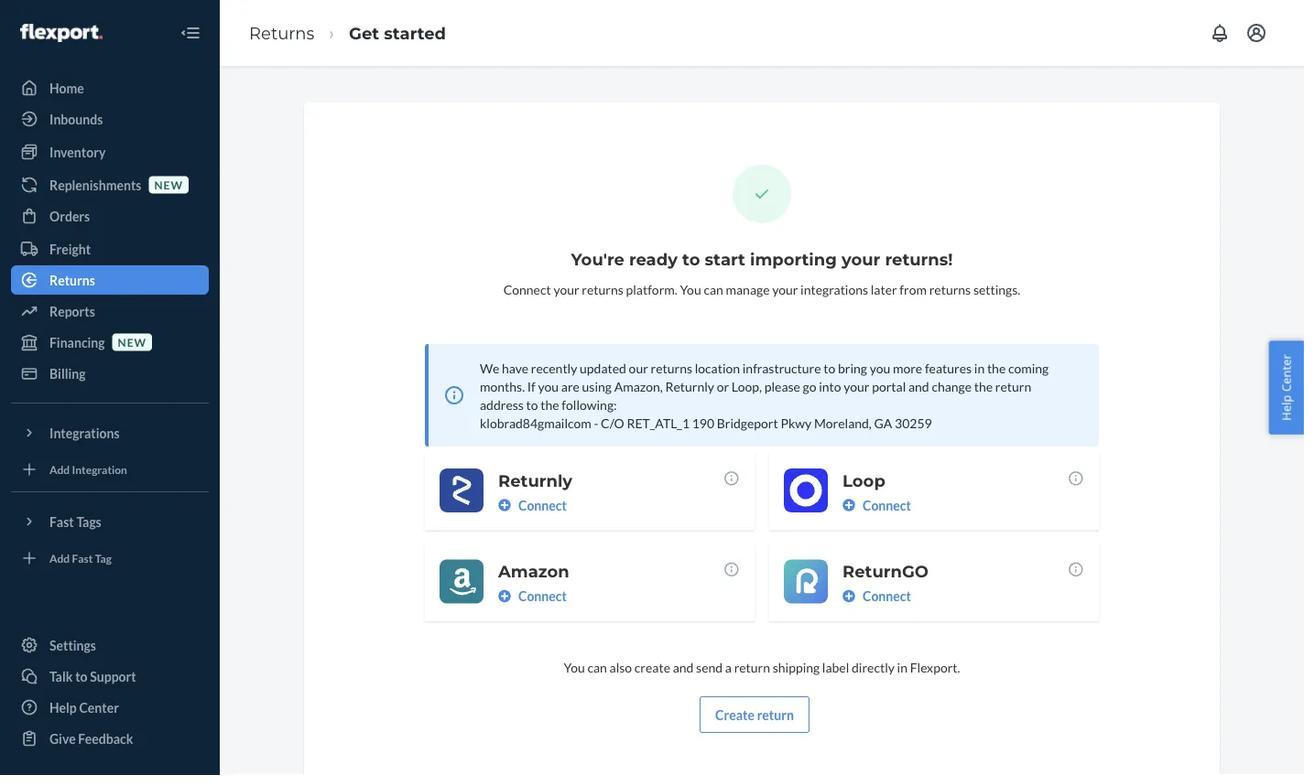 Task type: describe. For each thing, give the bounding box(es) containing it.
connect link
[[843, 588, 1084, 606]]

pkwy
[[781, 415, 812, 431]]

returns link inside breadcrumbs navigation
[[249, 23, 314, 43]]

add fast tag link
[[11, 544, 209, 573]]

1 vertical spatial the
[[974, 379, 993, 394]]

create return
[[715, 707, 794, 723]]

integration
[[72, 463, 127, 476]]

ga
[[874, 415, 892, 431]]

you can also create and send a return shipping label directly in flexport.
[[564, 660, 960, 675]]

-
[[594, 415, 598, 431]]

updated
[[580, 360, 626, 376]]

settings link
[[11, 631, 209, 660]]

1 vertical spatial and
[[673, 660, 694, 675]]

coming
[[1008, 360, 1049, 376]]

home link
[[11, 73, 209, 103]]

shipping
[[773, 660, 820, 675]]

help center inside help center link
[[49, 700, 119, 716]]

open account menu image
[[1246, 22, 1268, 44]]

0 horizontal spatial center
[[79, 700, 119, 716]]

a
[[725, 660, 732, 675]]

manage
[[726, 282, 770, 297]]

following:
[[562, 397, 617, 413]]

1 vertical spatial fast
[[72, 552, 93, 565]]

bridgeport
[[717, 415, 778, 431]]

integrations
[[49, 425, 120, 441]]

start
[[705, 249, 745, 269]]

loop
[[843, 471, 885, 491]]

we have recently updated our returns location infrastructure to bring you more features in the coming months. if you are using amazon, returnly or loop, please go into your portal and change the return address to the following: klobrad84gmailcom - c/o ret_atl_1 190 bridgeport pkwy moreland, ga 30259
[[480, 360, 1049, 431]]

1 horizontal spatial you
[[680, 282, 701, 297]]

returns!
[[885, 249, 953, 269]]

plus circle image for returnly
[[498, 499, 511, 512]]

create
[[635, 660, 670, 675]]

orders
[[49, 208, 90, 224]]

features
[[925, 360, 972, 376]]

ready
[[629, 249, 678, 269]]

flexport.
[[910, 660, 960, 675]]

also
[[610, 660, 632, 675]]

190
[[692, 415, 714, 431]]

give feedback
[[49, 731, 133, 747]]

your down the you're
[[554, 282, 579, 297]]

help inside button
[[1278, 395, 1294, 421]]

get started
[[349, 23, 446, 43]]

bring
[[838, 360, 867, 376]]

add for add integration
[[49, 463, 70, 476]]

connect your returns platform. you can manage your integrations later from returns settings.
[[503, 282, 1021, 297]]

tags
[[76, 514, 101, 530]]

breadcrumbs navigation
[[234, 6, 461, 60]]

you're ready to start importing your returns!
[[571, 249, 953, 269]]

1 vertical spatial can
[[587, 660, 607, 675]]

reports
[[49, 304, 95, 319]]

our
[[629, 360, 648, 376]]

started
[[384, 23, 446, 43]]

new for financing
[[118, 336, 147, 349]]

integrations
[[801, 282, 868, 297]]

loop,
[[732, 379, 762, 394]]

and inside we have recently updated our returns location infrastructure to bring you more features in the coming months. if you are using amazon, returnly or loop, please go into your portal and change the return address to the following: klobrad84gmailcom - c/o ret_atl_1 190 bridgeport pkwy moreland, ga 30259
[[908, 379, 929, 394]]

your down importing
[[772, 282, 798, 297]]

plus circle image for amazon
[[498, 590, 511, 603]]

platform.
[[626, 282, 677, 297]]

returnly inside we have recently updated our returns location infrastructure to bring you more features in the coming months. if you are using amazon, returnly or loop, please go into your portal and change the return address to the following: klobrad84gmailcom - c/o ret_atl_1 190 bridgeport pkwy moreland, ga 30259
[[665, 379, 714, 394]]

your inside we have recently updated our returns location infrastructure to bring you more features in the coming months. if you are using amazon, returnly or loop, please go into your portal and change the return address to the following: klobrad84gmailcom - c/o ret_atl_1 190 bridgeport pkwy moreland, ga 30259
[[844, 379, 870, 394]]

integrations button
[[11, 419, 209, 448]]

inbounds link
[[11, 104, 209, 134]]

feedback
[[78, 731, 133, 747]]

freight
[[49, 241, 91, 257]]

talk to support
[[49, 669, 136, 685]]

later
[[871, 282, 897, 297]]

amazon
[[498, 562, 569, 582]]

send
[[696, 660, 723, 675]]

location
[[695, 360, 740, 376]]

returns inside we have recently updated our returns location infrastructure to bring you more features in the coming months. if you are using amazon, returnly or loop, please go into your portal and change the return address to the following: klobrad84gmailcom - c/o ret_atl_1 190 bridgeport pkwy moreland, ga 30259
[[651, 360, 692, 376]]

infrastructure
[[743, 360, 821, 376]]

settings
[[49, 638, 96, 653]]

importing
[[750, 249, 837, 269]]

give
[[49, 731, 76, 747]]

0 horizontal spatial in
[[897, 660, 908, 675]]

help center link
[[11, 693, 209, 723]]

0 horizontal spatial returnly
[[498, 471, 572, 491]]

are
[[561, 379, 580, 394]]

billing link
[[11, 359, 209, 388]]

0 horizontal spatial returns
[[582, 282, 623, 297]]

label
[[822, 660, 849, 675]]

0 vertical spatial the
[[987, 360, 1006, 376]]

freight link
[[11, 234, 209, 264]]

amazon,
[[614, 379, 663, 394]]

returns inside breadcrumbs navigation
[[249, 23, 314, 43]]

klobrad84gmailcom
[[480, 415, 591, 431]]

settings.
[[973, 282, 1021, 297]]

address
[[480, 397, 524, 413]]

have
[[502, 360, 528, 376]]

1 vertical spatial returns link
[[11, 266, 209, 295]]

returngo
[[843, 562, 929, 582]]



Task type: vqa. For each thing, say whether or not it's contained in the screenshot.
GA
yes



Task type: locate. For each thing, give the bounding box(es) containing it.
1 vertical spatial help
[[49, 700, 77, 716]]

moreland,
[[814, 415, 872, 431]]

returnly down location
[[665, 379, 714, 394]]

1 horizontal spatial returnly
[[665, 379, 714, 394]]

help center
[[1278, 355, 1294, 421], [49, 700, 119, 716]]

return down coming
[[995, 379, 1031, 394]]

1 vertical spatial returns
[[49, 272, 95, 288]]

change
[[932, 379, 972, 394]]

0 vertical spatial you
[[680, 282, 701, 297]]

center inside button
[[1278, 355, 1294, 392]]

0 horizontal spatial returns
[[49, 272, 95, 288]]

flexport logo image
[[20, 24, 102, 42]]

connect button for loop
[[843, 496, 911, 515]]

1 horizontal spatial you
[[870, 360, 890, 376]]

your
[[842, 249, 880, 269], [554, 282, 579, 297], [772, 282, 798, 297], [844, 379, 870, 394]]

1 add from the top
[[49, 463, 70, 476]]

you up portal
[[870, 360, 890, 376]]

connect button for amazon
[[498, 588, 567, 606]]

using
[[582, 379, 612, 394]]

2 add from the top
[[49, 552, 70, 565]]

add inside add fast tag link
[[49, 552, 70, 565]]

center
[[1278, 355, 1294, 392], [79, 700, 119, 716]]

returns down the you're
[[582, 282, 623, 297]]

0 vertical spatial new
[[154, 178, 183, 191]]

add fast tag
[[49, 552, 112, 565]]

to
[[682, 249, 700, 269], [824, 360, 836, 376], [526, 397, 538, 413], [75, 669, 88, 685]]

you
[[680, 282, 701, 297], [564, 660, 585, 675]]

0 horizontal spatial you
[[564, 660, 585, 675]]

you right 'platform.'
[[680, 282, 701, 297]]

connect button for returnly
[[498, 496, 567, 515]]

0 vertical spatial can
[[704, 282, 723, 297]]

months.
[[480, 379, 525, 394]]

0 vertical spatial help
[[1278, 395, 1294, 421]]

return right 'a'
[[734, 660, 770, 675]]

1 vertical spatial returnly
[[498, 471, 572, 491]]

connect button
[[498, 496, 567, 515], [843, 496, 911, 515], [498, 588, 567, 606]]

to left start
[[682, 249, 700, 269]]

connect down loop
[[863, 498, 911, 513]]

plus circle image
[[843, 590, 855, 603]]

1 vertical spatial return
[[734, 660, 770, 675]]

2 vertical spatial return
[[757, 707, 794, 723]]

returns left get
[[249, 23, 314, 43]]

1 horizontal spatial and
[[908, 379, 929, 394]]

and left send
[[673, 660, 694, 675]]

close navigation image
[[180, 22, 201, 44]]

directly
[[852, 660, 895, 675]]

new for replenishments
[[154, 178, 183, 191]]

0 vertical spatial returns link
[[249, 23, 314, 43]]

return
[[995, 379, 1031, 394], [734, 660, 770, 675], [757, 707, 794, 723]]

return inside we have recently updated our returns location infrastructure to bring you more features in the coming months. if you are using amazon, returnly or loop, please go into your portal and change the return address to the following: klobrad84gmailcom - c/o ret_atl_1 190 bridgeport pkwy moreland, ga 30259
[[995, 379, 1031, 394]]

plus circle image down amazon
[[498, 590, 511, 603]]

add integration
[[49, 463, 127, 476]]

0 vertical spatial you
[[870, 360, 890, 376]]

you right the if
[[538, 379, 559, 394]]

1 vertical spatial center
[[79, 700, 119, 716]]

1 horizontal spatial in
[[974, 360, 985, 376]]

the left coming
[[987, 360, 1006, 376]]

inventory
[[49, 144, 106, 160]]

0 horizontal spatial help center
[[49, 700, 119, 716]]

talk
[[49, 669, 73, 685]]

0 vertical spatial in
[[974, 360, 985, 376]]

1 vertical spatial add
[[49, 552, 70, 565]]

help
[[1278, 395, 1294, 421], [49, 700, 77, 716]]

0 horizontal spatial help
[[49, 700, 77, 716]]

help center button
[[1269, 341, 1304, 435]]

add for add fast tag
[[49, 552, 70, 565]]

and down more
[[908, 379, 929, 394]]

connect down returngo
[[863, 589, 911, 604]]

1 horizontal spatial help center
[[1278, 355, 1294, 421]]

connect for amazon
[[518, 589, 567, 604]]

create
[[715, 707, 755, 723]]

fast tags button
[[11, 507, 209, 537]]

1 horizontal spatial returns link
[[249, 23, 314, 43]]

connect up amazon
[[518, 498, 567, 513]]

fast tags
[[49, 514, 101, 530]]

connect for loop
[[863, 498, 911, 513]]

financing
[[49, 335, 105, 350]]

inbounds
[[49, 111, 103, 127]]

can left also
[[587, 660, 607, 675]]

tag
[[95, 552, 112, 565]]

connect button up amazon
[[498, 496, 567, 515]]

1 horizontal spatial returns
[[249, 23, 314, 43]]

your up later on the top
[[842, 249, 880, 269]]

fast left tag
[[72, 552, 93, 565]]

your down bring
[[844, 379, 870, 394]]

new down reports link
[[118, 336, 147, 349]]

1 horizontal spatial center
[[1278, 355, 1294, 392]]

connect for returnly
[[518, 498, 567, 513]]

if
[[527, 379, 536, 394]]

help center inside help center button
[[1278, 355, 1294, 421]]

connect button down loop
[[843, 496, 911, 515]]

more
[[893, 360, 922, 376]]

portal
[[872, 379, 906, 394]]

reports link
[[11, 297, 209, 326]]

to down the if
[[526, 397, 538, 413]]

2 vertical spatial the
[[541, 397, 559, 413]]

fast left tags
[[49, 514, 74, 530]]

new up orders link
[[154, 178, 183, 191]]

plus circle image down loop
[[843, 499, 855, 512]]

returns up the reports
[[49, 272, 95, 288]]

return inside button
[[757, 707, 794, 723]]

in right directly
[[897, 660, 908, 675]]

1 vertical spatial help center
[[49, 700, 119, 716]]

to inside talk to support button
[[75, 669, 88, 685]]

in inside we have recently updated our returns location infrastructure to bring you more features in the coming months. if you are using amazon, returnly or loop, please go into your portal and change the return address to the following: klobrad84gmailcom - c/o ret_atl_1 190 bridgeport pkwy moreland, ga 30259
[[974, 360, 985, 376]]

add left integration
[[49, 463, 70, 476]]

in
[[974, 360, 985, 376], [897, 660, 908, 675]]

0 vertical spatial add
[[49, 463, 70, 476]]

the up klobrad84gmailcom at left bottom
[[541, 397, 559, 413]]

connect
[[503, 282, 551, 297], [518, 498, 567, 513], [863, 498, 911, 513], [518, 589, 567, 604], [863, 589, 911, 604]]

can down start
[[704, 282, 723, 297]]

you
[[870, 360, 890, 376], [538, 379, 559, 394]]

0 horizontal spatial new
[[118, 336, 147, 349]]

returns link
[[249, 23, 314, 43], [11, 266, 209, 295]]

orders link
[[11, 201, 209, 231]]

to up into
[[824, 360, 836, 376]]

create return button
[[700, 697, 809, 734]]

billing
[[49, 366, 86, 381]]

returns right from on the top of the page
[[929, 282, 971, 297]]

add integration link
[[11, 455, 209, 484]]

connect button down amazon
[[498, 588, 567, 606]]

1 horizontal spatial help
[[1278, 395, 1294, 421]]

home
[[49, 80, 84, 96]]

0 vertical spatial center
[[1278, 355, 1294, 392]]

1 vertical spatial you
[[564, 660, 585, 675]]

returns inside 'returns' link
[[49, 272, 95, 288]]

talk to support button
[[11, 662, 209, 691]]

returns right 'our'
[[651, 360, 692, 376]]

return right create
[[757, 707, 794, 723]]

from
[[900, 282, 927, 297]]

add
[[49, 463, 70, 476], [49, 552, 70, 565]]

add down "fast tags"
[[49, 552, 70, 565]]

you left also
[[564, 660, 585, 675]]

1 vertical spatial new
[[118, 336, 147, 349]]

please
[[764, 379, 800, 394]]

0 vertical spatial return
[[995, 379, 1031, 394]]

0 vertical spatial and
[[908, 379, 929, 394]]

1 horizontal spatial can
[[704, 282, 723, 297]]

1 vertical spatial you
[[538, 379, 559, 394]]

get
[[349, 23, 379, 43]]

open notifications image
[[1209, 22, 1231, 44]]

0 horizontal spatial you
[[538, 379, 559, 394]]

go
[[803, 379, 817, 394]]

ret_atl_1
[[627, 415, 690, 431]]

returns
[[582, 282, 623, 297], [929, 282, 971, 297], [651, 360, 692, 376]]

into
[[819, 379, 841, 394]]

connect down amazon
[[518, 589, 567, 604]]

the right change
[[974, 379, 993, 394]]

0 vertical spatial fast
[[49, 514, 74, 530]]

c/o
[[601, 415, 624, 431]]

returnly
[[665, 379, 714, 394], [498, 471, 572, 491]]

inventory link
[[11, 137, 209, 167]]

recently
[[531, 360, 577, 376]]

30259
[[895, 415, 932, 431]]

returns link left get
[[249, 23, 314, 43]]

support
[[90, 669, 136, 685]]

1 vertical spatial in
[[897, 660, 908, 675]]

1 horizontal spatial new
[[154, 178, 183, 191]]

give feedback button
[[11, 724, 209, 754]]

the
[[987, 360, 1006, 376], [974, 379, 993, 394], [541, 397, 559, 413]]

0 horizontal spatial can
[[587, 660, 607, 675]]

0 vertical spatial returnly
[[665, 379, 714, 394]]

add inside add integration link
[[49, 463, 70, 476]]

2 horizontal spatial returns
[[929, 282, 971, 297]]

0 horizontal spatial and
[[673, 660, 694, 675]]

0 vertical spatial returns
[[249, 23, 314, 43]]

to right talk
[[75, 669, 88, 685]]

you're
[[571, 249, 624, 269]]

fast inside dropdown button
[[49, 514, 74, 530]]

connect up have at the top left
[[503, 282, 551, 297]]

0 horizontal spatial returns link
[[11, 266, 209, 295]]

plus circle image for loop
[[843, 499, 855, 512]]

0 vertical spatial help center
[[1278, 355, 1294, 421]]

in right features
[[974, 360, 985, 376]]

1 horizontal spatial returns
[[651, 360, 692, 376]]

plus circle image up amazon
[[498, 499, 511, 512]]

plus circle image
[[498, 499, 511, 512], [843, 499, 855, 512], [498, 590, 511, 603]]

fast
[[49, 514, 74, 530], [72, 552, 93, 565]]

get started link
[[349, 23, 446, 43]]

or
[[717, 379, 729, 394]]

returnly down klobrad84gmailcom at left bottom
[[498, 471, 572, 491]]

returns link down "freight" link at the left top
[[11, 266, 209, 295]]

we
[[480, 360, 499, 376]]



